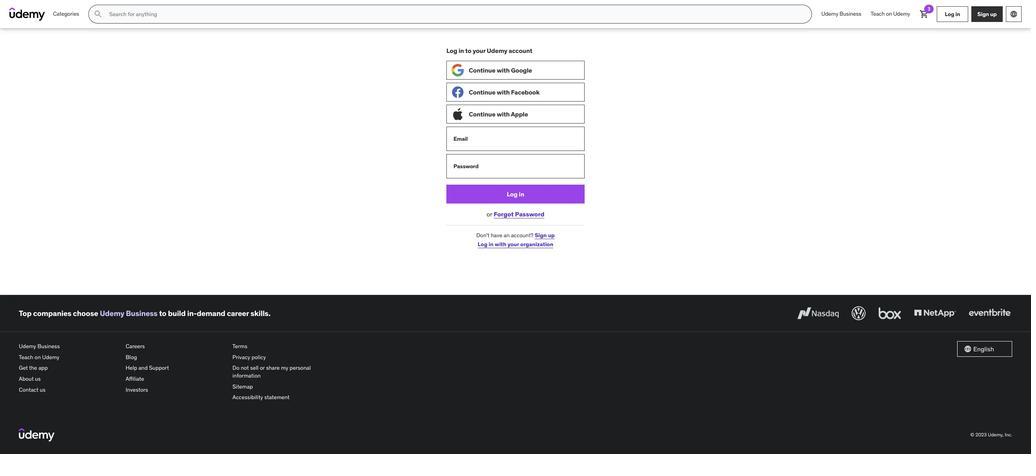 Task type: locate. For each thing, give the bounding box(es) containing it.
sign up
[[978, 10, 997, 18]]

log down don't
[[478, 241, 488, 248]]

0 horizontal spatial log in
[[507, 190, 524, 198]]

1 vertical spatial log in
[[507, 190, 524, 198]]

0 vertical spatial to
[[465, 47, 472, 55]]

careers link
[[126, 342, 226, 353]]

continue with facebook button
[[447, 83, 585, 102]]

teach on udemy link left shopping cart with 3 items image
[[866, 5, 915, 24]]

with for apple
[[497, 110, 510, 118]]

top companies choose udemy business to build in-demand career skills.
[[19, 309, 271, 318]]

or inside terms privacy policy do not sell or share my personal information sitemap accessibility statement
[[260, 365, 265, 372]]

0 horizontal spatial your
[[473, 47, 486, 55]]

log right 3
[[945, 10, 955, 18]]

us
[[35, 376, 41, 383], [40, 387, 45, 394]]

0 vertical spatial or
[[487, 211, 492, 218]]

log in link
[[937, 6, 969, 22]]

business for udemy business teach on udemy get the app about us contact us
[[37, 343, 60, 350]]

teach on udemy link
[[866, 5, 915, 24], [19, 353, 119, 363]]

do
[[233, 365, 240, 372]]

2 continue from the top
[[469, 88, 496, 96]]

1 horizontal spatial teach on udemy link
[[866, 5, 915, 24]]

policy
[[252, 354, 266, 361]]

on left shopping cart with 3 items image
[[886, 10, 892, 17]]

1 vertical spatial udemy image
[[19, 429, 55, 442]]

udemy
[[822, 10, 839, 17], [894, 10, 910, 17], [487, 47, 508, 55], [100, 309, 124, 318], [19, 343, 36, 350], [42, 354, 59, 361]]

affiliate
[[126, 376, 144, 383]]

contact us link
[[19, 385, 119, 396]]

netapp image
[[913, 305, 958, 323]]

continue up continue with apple
[[469, 88, 496, 96]]

your down an
[[508, 241, 519, 248]]

udemy business
[[822, 10, 862, 17]]

blog
[[126, 354, 137, 361]]

0 horizontal spatial sign up link
[[535, 232, 555, 239]]

the
[[29, 365, 37, 372]]

up inside don't have an account? sign up log in with your organization
[[548, 232, 555, 239]]

2 horizontal spatial business
[[840, 10, 862, 17]]

shopping cart with 3 items image
[[920, 9, 929, 19]]

us right the about
[[35, 376, 41, 383]]

forgot
[[494, 211, 514, 218]]

0 vertical spatial continue
[[469, 66, 496, 74]]

career
[[227, 309, 249, 318]]

log in up or forgot password
[[507, 190, 524, 198]]

business
[[840, 10, 862, 17], [126, 309, 158, 318], [37, 343, 60, 350]]

0 horizontal spatial teach on udemy link
[[19, 353, 119, 363]]

privacy
[[233, 354, 250, 361]]

0 vertical spatial your
[[473, 47, 486, 55]]

in inside log in button
[[519, 190, 524, 198]]

choose
[[73, 309, 98, 318]]

sign up link up the organization
[[535, 232, 555, 239]]

business inside udemy business teach on udemy get the app about us contact us
[[37, 343, 60, 350]]

0 vertical spatial log in
[[945, 10, 961, 18]]

1 vertical spatial or
[[260, 365, 265, 372]]

to
[[465, 47, 472, 55], [159, 309, 166, 318]]

about
[[19, 376, 34, 383]]

0 horizontal spatial business
[[37, 343, 60, 350]]

1 horizontal spatial sign up link
[[972, 6, 1003, 22]]

teach up get
[[19, 354, 33, 361]]

log in for log in button
[[507, 190, 524, 198]]

2 vertical spatial business
[[37, 343, 60, 350]]

0 horizontal spatial sign
[[535, 232, 547, 239]]

1 horizontal spatial on
[[886, 10, 892, 17]]

udemy business teach on udemy get the app about us contact us
[[19, 343, 60, 394]]

in inside don't have an account? sign up log in with your organization
[[489, 241, 494, 248]]

0 horizontal spatial or
[[260, 365, 265, 372]]

to left build
[[159, 309, 166, 318]]

0 vertical spatial sign
[[978, 10, 989, 18]]

1 horizontal spatial log in
[[945, 10, 961, 18]]

with left google
[[497, 66, 510, 74]]

1 vertical spatial teach
[[19, 354, 33, 361]]

on up the
[[35, 354, 41, 361]]

get the app link
[[19, 363, 119, 374]]

information
[[233, 373, 261, 380]]

volkswagen image
[[850, 305, 868, 323]]

in inside log in link
[[956, 10, 961, 18]]

don't
[[476, 232, 490, 239]]

in
[[956, 10, 961, 18], [459, 47, 464, 55], [519, 190, 524, 198], [489, 241, 494, 248]]

0 horizontal spatial on
[[35, 354, 41, 361]]

investors link
[[126, 385, 226, 396]]

in up forgot password link on the top of the page
[[519, 190, 524, 198]]

eventbrite image
[[967, 305, 1013, 323]]

us right contact
[[40, 387, 45, 394]]

log in with your organization link
[[478, 241, 553, 248]]

0 vertical spatial teach
[[871, 10, 885, 17]]

careers
[[126, 343, 145, 350]]

investors
[[126, 387, 148, 394]]

1 vertical spatial sign
[[535, 232, 547, 239]]

©
[[971, 432, 975, 438]]

in left sign up
[[956, 10, 961, 18]]

1 vertical spatial up
[[548, 232, 555, 239]]

log in right 3
[[945, 10, 961, 18]]

log in for log in link
[[945, 10, 961, 18]]

1 vertical spatial udemy business link
[[100, 309, 158, 318]]

teach right udemy business
[[871, 10, 885, 17]]

3
[[928, 6, 931, 12]]

teach inside udemy business teach on udemy get the app about us contact us
[[19, 354, 33, 361]]

your inside don't have an account? sign up log in with your organization
[[508, 241, 519, 248]]

0 vertical spatial up
[[991, 10, 997, 18]]

sign up link
[[972, 6, 1003, 22], [535, 232, 555, 239]]

3 link
[[915, 5, 934, 24]]

sign
[[978, 10, 989, 18], [535, 232, 547, 239]]

sign left choose a language icon
[[978, 10, 989, 18]]

get
[[19, 365, 28, 372]]

1 continue from the top
[[469, 66, 496, 74]]

log in inside button
[[507, 190, 524, 198]]

continue
[[469, 66, 496, 74], [469, 88, 496, 96], [469, 110, 496, 118]]

top
[[19, 309, 32, 318]]

© 2023 udemy, inc.
[[971, 432, 1013, 438]]

1 vertical spatial your
[[508, 241, 519, 248]]

teach on udemy link up the about us link at the bottom of the page
[[19, 353, 119, 363]]

0 vertical spatial udemy image
[[9, 7, 45, 21]]

apple
[[511, 110, 528, 118]]

sign inside don't have an account? sign up log in with your organization
[[535, 232, 547, 239]]

udemy image
[[9, 7, 45, 21], [19, 429, 55, 442]]

3 continue from the top
[[469, 110, 496, 118]]

1 vertical spatial on
[[35, 354, 41, 361]]

log inside don't have an account? sign up log in with your organization
[[478, 241, 488, 248]]

udemy,
[[988, 432, 1004, 438]]

1 horizontal spatial or
[[487, 211, 492, 218]]

with inside don't have an account? sign up log in with your organization
[[495, 241, 507, 248]]

with for facebook
[[497, 88, 510, 96]]

don't have an account? sign up log in with your organization
[[476, 232, 555, 248]]

log in
[[945, 10, 961, 18], [507, 190, 524, 198]]

nasdaq image
[[796, 305, 841, 323]]

continue down continue with facebook on the top
[[469, 110, 496, 118]]

continue with apple
[[469, 110, 528, 118]]

accessibility statement link
[[233, 393, 333, 404]]

log inside log in link
[[945, 10, 955, 18]]

2 vertical spatial udemy business link
[[19, 342, 119, 353]]

0 vertical spatial udemy business link
[[817, 5, 866, 24]]

personal
[[290, 365, 311, 372]]

with
[[497, 66, 510, 74], [497, 88, 510, 96], [497, 110, 510, 118], [495, 241, 507, 248]]

to up continue with google
[[465, 47, 472, 55]]

0 vertical spatial business
[[840, 10, 862, 17]]

with left apple
[[497, 110, 510, 118]]

or right sell
[[260, 365, 265, 372]]

log
[[945, 10, 955, 18], [447, 47, 457, 55], [507, 190, 518, 198], [478, 241, 488, 248]]

with left facebook
[[497, 88, 510, 96]]

1 vertical spatial teach on udemy link
[[19, 353, 119, 363]]

terms privacy policy do not sell or share my personal information sitemap accessibility statement
[[233, 343, 311, 402]]

sign up link left choose a language icon
[[972, 6, 1003, 22]]

1 horizontal spatial teach
[[871, 10, 885, 17]]

up
[[991, 10, 997, 18], [548, 232, 555, 239]]

with down the have
[[495, 241, 507, 248]]

your up continue with google
[[473, 47, 486, 55]]

0 horizontal spatial teach
[[19, 354, 33, 361]]

1 horizontal spatial your
[[508, 241, 519, 248]]

or left forgot
[[487, 211, 492, 218]]

udemy business link
[[817, 5, 866, 24], [100, 309, 158, 318], [19, 342, 119, 353]]

0 horizontal spatial up
[[548, 232, 555, 239]]

up up the organization
[[548, 232, 555, 239]]

0 horizontal spatial to
[[159, 309, 166, 318]]

2023
[[976, 432, 987, 438]]

1 vertical spatial sign up link
[[535, 232, 555, 239]]

forgot password link
[[494, 211, 545, 218]]

1 horizontal spatial sign
[[978, 10, 989, 18]]

on inside udemy business teach on udemy get the app about us contact us
[[35, 354, 41, 361]]

1 vertical spatial business
[[126, 309, 158, 318]]

0 vertical spatial on
[[886, 10, 892, 17]]

2 vertical spatial continue
[[469, 110, 496, 118]]

in down the have
[[489, 241, 494, 248]]

1 vertical spatial continue
[[469, 88, 496, 96]]

1 horizontal spatial to
[[465, 47, 472, 55]]

sign up the organization
[[535, 232, 547, 239]]

1 horizontal spatial business
[[126, 309, 158, 318]]

continue down log in to your udemy account
[[469, 66, 496, 74]]

help
[[126, 365, 137, 372]]

continue with google
[[469, 66, 532, 74]]

up left choose a language icon
[[991, 10, 997, 18]]

log in button
[[447, 185, 585, 204]]

log up or forgot password
[[507, 190, 518, 198]]

google
[[511, 66, 532, 74]]

app
[[38, 365, 48, 372]]

do not sell or share my personal information button
[[233, 363, 333, 382]]

accessibility
[[233, 394, 263, 402]]

continue for continue with apple
[[469, 110, 496, 118]]



Task type: describe. For each thing, give the bounding box(es) containing it.
continue for continue with facebook
[[469, 88, 496, 96]]

terms link
[[233, 342, 333, 353]]

not
[[241, 365, 249, 372]]

account
[[509, 47, 533, 55]]

demand
[[197, 309, 225, 318]]

0 vertical spatial sign up link
[[972, 6, 1003, 22]]

blog link
[[126, 353, 226, 363]]

business for udemy business
[[840, 10, 862, 17]]

or forgot password
[[487, 211, 545, 218]]

about us link
[[19, 374, 119, 385]]

continue with facebook
[[469, 88, 540, 96]]

log inside log in button
[[507, 190, 518, 198]]

1 horizontal spatial up
[[991, 10, 997, 18]]

english button
[[958, 342, 1013, 358]]

an
[[504, 232, 510, 239]]

share
[[266, 365, 280, 372]]

in down search for anything text box
[[459, 47, 464, 55]]

contact
[[19, 387, 38, 394]]

on inside "teach on udemy" link
[[886, 10, 892, 17]]

log down search for anything text box
[[447, 47, 457, 55]]

english
[[974, 346, 994, 354]]

Search for anything text field
[[108, 7, 802, 21]]

careers blog help and support affiliate investors
[[126, 343, 169, 394]]

categories
[[53, 10, 79, 17]]

log in to your udemy account
[[447, 47, 533, 55]]

facebook
[[511, 88, 540, 96]]

sell
[[250, 365, 259, 372]]

terms
[[233, 343, 247, 350]]

choose a language image
[[1010, 10, 1018, 18]]

sitemap link
[[233, 382, 333, 393]]

have
[[491, 232, 503, 239]]

1 vertical spatial us
[[40, 387, 45, 394]]

0 vertical spatial teach on udemy link
[[866, 5, 915, 24]]

inc.
[[1005, 432, 1013, 438]]

help and support link
[[126, 363, 226, 374]]

support
[[149, 365, 169, 372]]

continue for continue with google
[[469, 66, 496, 74]]

sitemap
[[233, 384, 253, 391]]

continue with apple button
[[447, 105, 585, 124]]

categories button
[[48, 5, 84, 24]]

continue with google button
[[447, 61, 585, 80]]

in-
[[187, 309, 197, 318]]

statement
[[264, 394, 290, 402]]

box image
[[877, 305, 903, 323]]

with for google
[[497, 66, 510, 74]]

0 vertical spatial us
[[35, 376, 41, 383]]

affiliate link
[[126, 374, 226, 385]]

small image
[[964, 346, 972, 354]]

privacy policy link
[[233, 353, 333, 363]]

build
[[168, 309, 186, 318]]

password
[[515, 211, 545, 218]]

skills.
[[251, 309, 271, 318]]

my
[[281, 365, 288, 372]]

submit search image
[[94, 9, 103, 19]]

companies
[[33, 309, 71, 318]]

and
[[139, 365, 148, 372]]

organization
[[520, 241, 553, 248]]

teach on udemy
[[871, 10, 910, 17]]

account?
[[511, 232, 534, 239]]

1 vertical spatial to
[[159, 309, 166, 318]]



Task type: vqa. For each thing, say whether or not it's contained in the screenshot.
bottommost courses
no



